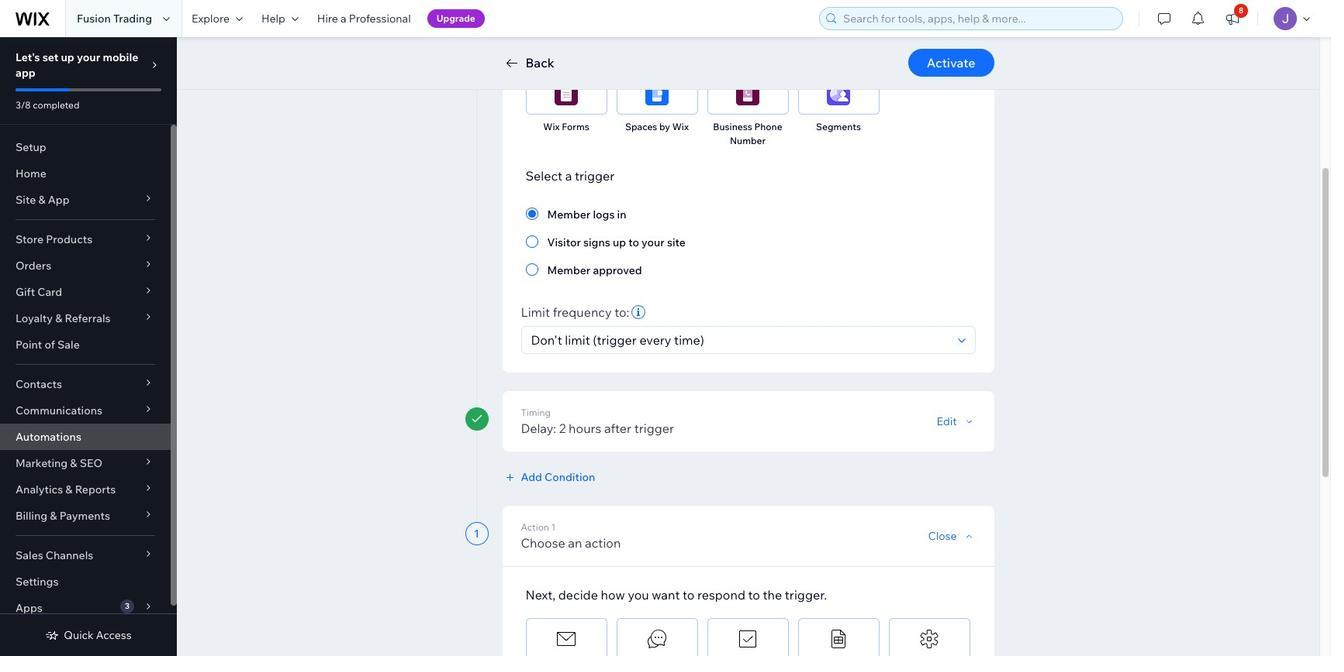 Task type: vqa. For each thing, say whether or not it's contained in the screenshot.
Services
no



Task type: describe. For each thing, give the bounding box(es) containing it.
loyalty & referrals button
[[0, 306, 171, 332]]

explore
[[192, 12, 230, 26]]

store
[[16, 233, 43, 247]]

point of sale link
[[0, 332, 171, 358]]

& for analytics
[[65, 483, 73, 497]]

invoices
[[639, 42, 675, 54]]

point
[[16, 338, 42, 352]]

hire a professional link
[[308, 0, 420, 37]]

1 horizontal spatial your
[[642, 236, 665, 250]]

limit frequency to:
[[521, 305, 629, 320]]

in
[[617, 208, 626, 222]]

3/8 completed
[[16, 99, 79, 111]]

condition
[[545, 471, 595, 485]]

upgrade
[[436, 12, 475, 24]]

add condition button
[[502, 471, 595, 485]]

fusion
[[77, 12, 111, 26]]

apps
[[16, 602, 42, 616]]

sales channels
[[16, 549, 93, 563]]

setup
[[16, 140, 46, 154]]

loyalty & referrals
[[16, 312, 111, 326]]

to:
[[614, 305, 629, 320]]

forms
[[562, 121, 589, 133]]

select a trigger
[[526, 168, 615, 184]]

close
[[928, 530, 957, 544]]

trigger.
[[785, 588, 827, 603]]

loyalty
[[16, 312, 53, 326]]

site for site members
[[808, 42, 825, 54]]

members
[[827, 42, 869, 54]]

price
[[538, 42, 560, 54]]

setup link
[[0, 134, 171, 161]]

action
[[585, 536, 621, 552]]

wix for wix forms
[[543, 121, 560, 133]]

edit
[[937, 415, 957, 429]]

help
[[261, 12, 285, 26]]

& for marketing
[[70, 457, 77, 471]]

quick access
[[64, 629, 132, 643]]

option group containing member logs in
[[526, 205, 971, 279]]

hire a professional
[[317, 12, 411, 26]]

marketing & seo
[[16, 457, 102, 471]]

an
[[568, 536, 582, 552]]

activate button
[[908, 49, 994, 77]]

choose
[[521, 536, 565, 552]]

site
[[667, 236, 686, 250]]

hire
[[317, 12, 338, 26]]

segments
[[816, 121, 861, 133]]

member for member logs in
[[547, 208, 591, 222]]

& for loyalty
[[55, 312, 62, 326]]

mobile
[[103, 50, 138, 64]]

3/8
[[16, 99, 31, 111]]

action 1 choose an action
[[521, 522, 621, 552]]

products
[[46, 233, 92, 247]]

member approved
[[547, 264, 642, 278]]

marketing & seo button
[[0, 451, 171, 477]]

category image up spaces by wix
[[645, 82, 669, 105]]

business phone number
[[713, 121, 782, 147]]

0 vertical spatial trigger
[[575, 168, 615, 184]]

site & app button
[[0, 187, 171, 213]]

settings link
[[0, 569, 171, 596]]

wix forms
[[543, 121, 589, 133]]

fusion trading
[[77, 12, 152, 26]]

billing & payments
[[16, 510, 110, 524]]

a for hire
[[341, 12, 346, 26]]

signs
[[583, 236, 610, 250]]

action
[[521, 522, 549, 534]]

access
[[96, 629, 132, 643]]

store products button
[[0, 226, 171, 253]]

up for to
[[613, 236, 626, 250]]

1 horizontal spatial wix
[[672, 121, 689, 133]]

referrals
[[65, 312, 111, 326]]

automations
[[16, 430, 81, 444]]

sales
[[16, 549, 43, 563]]

2 horizontal spatial to
[[748, 588, 760, 603]]

price quotes
[[538, 42, 594, 54]]

stores
[[743, 42, 771, 54]]

member logs in
[[547, 208, 626, 222]]

sale
[[57, 338, 80, 352]]

frequency
[[553, 305, 612, 320]]

close button
[[928, 530, 975, 544]]

edit button
[[937, 415, 975, 429]]

next, decide how you want to respond to the trigger.
[[526, 588, 827, 603]]

store products
[[16, 233, 92, 247]]

wix stores
[[724, 42, 771, 54]]

home link
[[0, 161, 171, 187]]

inbox
[[901, 42, 926, 54]]

activate
[[927, 55, 975, 71]]

add condition
[[521, 471, 595, 485]]

up for your
[[61, 50, 74, 64]]

card
[[37, 285, 62, 299]]



Task type: locate. For each thing, give the bounding box(es) containing it.
category image down the trigger.
[[827, 628, 850, 652]]

& left the app
[[38, 193, 45, 207]]

analytics & reports
[[16, 483, 116, 497]]

3
[[125, 602, 130, 612]]

billing
[[16, 510, 47, 524]]

to up approved at the top of page
[[628, 236, 639, 250]]

& for inbox
[[928, 42, 934, 54]]

1
[[551, 522, 556, 534], [474, 527, 479, 541]]

& for site
[[38, 193, 45, 207]]

spaces by wix
[[625, 121, 689, 133]]

business
[[713, 121, 752, 133]]

0 horizontal spatial a
[[341, 12, 346, 26]]

1 horizontal spatial up
[[613, 236, 626, 250]]

analytics & reports button
[[0, 477, 171, 503]]

Search for tools, apps, help & more... field
[[838, 8, 1118, 29]]

billing & payments button
[[0, 503, 171, 530]]

app
[[48, 193, 69, 207]]

gift card
[[16, 285, 62, 299]]

0 horizontal spatial up
[[61, 50, 74, 64]]

& left chat
[[928, 42, 934, 54]]

phone
[[754, 121, 782, 133]]

reports
[[75, 483, 116, 497]]

1 inside the action 1 choose an action
[[551, 522, 556, 534]]

site & app
[[16, 193, 69, 207]]

sidebar element
[[0, 37, 177, 657]]

1 horizontal spatial 1
[[551, 522, 556, 534]]

payments
[[59, 510, 110, 524]]

channels
[[46, 549, 93, 563]]

communications
[[16, 404, 102, 418]]

up right the signs
[[613, 236, 626, 250]]

timing
[[521, 407, 551, 419]]

approved
[[593, 264, 642, 278]]

None field
[[526, 327, 953, 354]]

1 vertical spatial trigger
[[634, 421, 674, 437]]

limit
[[521, 305, 550, 320]]

0 vertical spatial a
[[341, 12, 346, 26]]

0 horizontal spatial site
[[16, 193, 36, 207]]

your left the site
[[642, 236, 665, 250]]

site down home
[[16, 193, 36, 207]]

by
[[659, 121, 670, 133]]

number
[[730, 135, 766, 147]]

0 horizontal spatial your
[[77, 50, 100, 64]]

to right "want"
[[683, 588, 695, 603]]

spaces
[[625, 121, 657, 133]]

orders button
[[0, 253, 171, 279]]

1 vertical spatial up
[[613, 236, 626, 250]]

a
[[341, 12, 346, 26], [565, 168, 572, 184]]

trigger inside timing delay: 2 hours after trigger
[[634, 421, 674, 437]]

member
[[547, 208, 591, 222], [547, 264, 591, 278]]

chat
[[936, 42, 957, 54]]

0 vertical spatial member
[[547, 208, 591, 222]]

set
[[42, 50, 58, 64]]

0 horizontal spatial wix
[[543, 121, 560, 133]]

site
[[808, 42, 825, 54], [16, 193, 36, 207]]

member down visitor
[[547, 264, 591, 278]]

back
[[526, 55, 554, 71]]

member for member approved
[[547, 264, 591, 278]]

trigger
[[575, 168, 615, 184], [634, 421, 674, 437]]

category image up "business"
[[736, 82, 759, 105]]

decide
[[558, 588, 598, 603]]

1 vertical spatial your
[[642, 236, 665, 250]]

1 horizontal spatial trigger
[[634, 421, 674, 437]]

gift card button
[[0, 279, 171, 306]]

back button
[[502, 54, 554, 72]]

a right select
[[565, 168, 572, 184]]

2 member from the top
[[547, 264, 591, 278]]

wix left stores
[[724, 42, 741, 54]]

& right loyalty
[[55, 312, 62, 326]]

& left seo
[[70, 457, 77, 471]]

analytics
[[16, 483, 63, 497]]

wix for wix stores
[[724, 42, 741, 54]]

1 vertical spatial member
[[547, 264, 591, 278]]

member up visitor
[[547, 208, 591, 222]]

seo
[[80, 457, 102, 471]]

the
[[763, 588, 782, 603]]

& right billing
[[50, 510, 57, 524]]

help button
[[252, 0, 308, 37]]

trigger up member logs in
[[575, 168, 615, 184]]

site members
[[808, 42, 869, 54]]

site inside popup button
[[16, 193, 36, 207]]

0 horizontal spatial trigger
[[575, 168, 615, 184]]

site for site & app
[[16, 193, 36, 207]]

communications button
[[0, 398, 171, 424]]

home
[[16, 167, 46, 181]]

automations link
[[0, 424, 171, 451]]

& for billing
[[50, 510, 57, 524]]

1 horizontal spatial a
[[565, 168, 572, 184]]

1 member from the top
[[547, 208, 591, 222]]

to left the
[[748, 588, 760, 603]]

2 horizontal spatial wix
[[724, 42, 741, 54]]

visitor
[[547, 236, 581, 250]]

visitor signs up to your site
[[547, 236, 686, 250]]

8
[[1239, 5, 1244, 16]]

next,
[[526, 588, 556, 603]]

& inside popup button
[[70, 457, 77, 471]]

delay:
[[521, 421, 556, 437]]

quick access button
[[45, 629, 132, 643]]

1 vertical spatial a
[[565, 168, 572, 184]]

sales channels button
[[0, 543, 171, 569]]

0 vertical spatial up
[[61, 50, 74, 64]]

point of sale
[[16, 338, 80, 352]]

0 vertical spatial site
[[808, 42, 825, 54]]

1 horizontal spatial to
[[683, 588, 695, 603]]

up inside option group
[[613, 236, 626, 250]]

up inside let's set up your mobile app
[[61, 50, 74, 64]]

wix
[[724, 42, 741, 54], [543, 121, 560, 133], [672, 121, 689, 133]]

&
[[928, 42, 934, 54], [38, 193, 45, 207], [55, 312, 62, 326], [70, 457, 77, 471], [65, 483, 73, 497], [50, 510, 57, 524]]

8 button
[[1215, 0, 1250, 37]]

category image down decide
[[555, 628, 578, 652]]

& left reports
[[65, 483, 73, 497]]

1 right action
[[551, 522, 556, 534]]

1 vertical spatial site
[[16, 193, 36, 207]]

a for select
[[565, 168, 572, 184]]

hours
[[569, 421, 601, 437]]

your inside let's set up your mobile app
[[77, 50, 100, 64]]

a right "hire"
[[341, 12, 346, 26]]

inbox & chat
[[901, 42, 957, 54]]

category image
[[555, 82, 578, 105], [827, 82, 850, 105], [645, 628, 669, 652], [736, 628, 759, 652], [918, 628, 941, 652]]

wix left forms
[[543, 121, 560, 133]]

option group
[[526, 205, 971, 279]]

of
[[45, 338, 55, 352]]

0 horizontal spatial 1
[[474, 527, 479, 541]]

category image
[[645, 82, 669, 105], [736, 82, 759, 105], [555, 628, 578, 652], [827, 628, 850, 652]]

0 vertical spatial your
[[77, 50, 100, 64]]

trading
[[113, 12, 152, 26]]

0 horizontal spatial to
[[628, 236, 639, 250]]

you
[[628, 588, 649, 603]]

your left mobile
[[77, 50, 100, 64]]

up
[[61, 50, 74, 64], [613, 236, 626, 250]]

timing delay: 2 hours after trigger
[[521, 407, 674, 437]]

trigger right after
[[634, 421, 674, 437]]

1 left action
[[474, 527, 479, 541]]

up right set
[[61, 50, 74, 64]]

wix right by
[[672, 121, 689, 133]]

marketing
[[16, 457, 68, 471]]

1 horizontal spatial site
[[808, 42, 825, 54]]

quick
[[64, 629, 94, 643]]

site left members at top right
[[808, 42, 825, 54]]

upgrade button
[[427, 9, 485, 28]]



